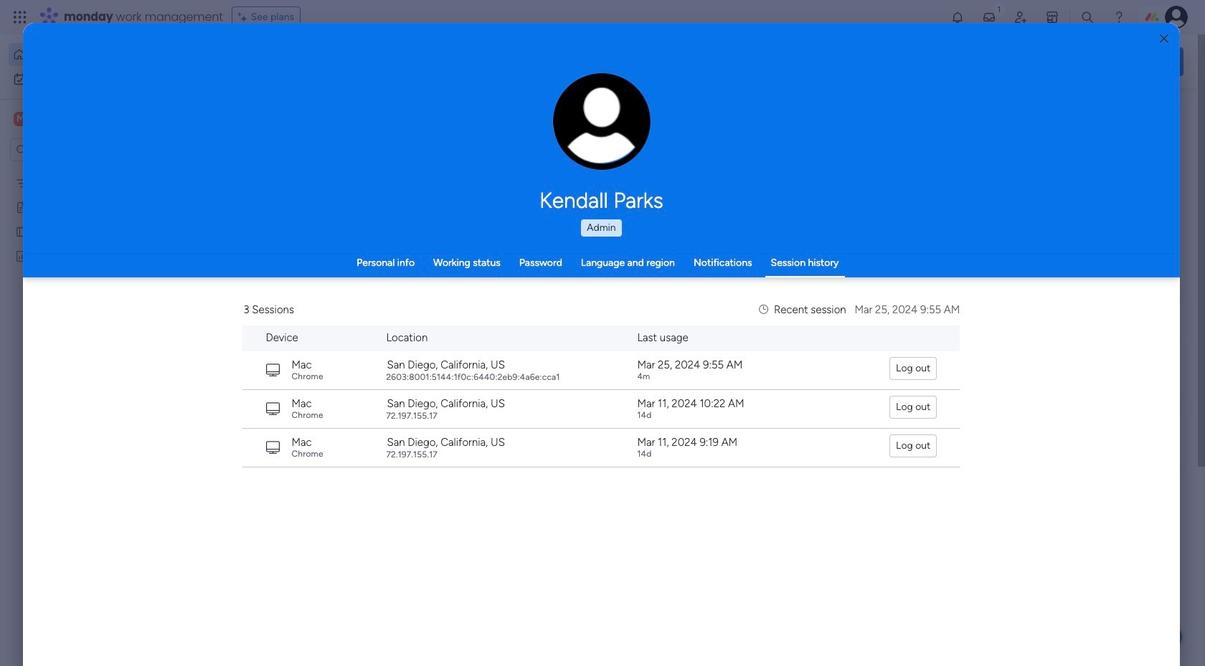 Task type: vqa. For each thing, say whether or not it's contained in the screenshot.
search everything image
yes



Task type: locate. For each thing, give the bounding box(es) containing it.
component image
[[474, 284, 487, 297], [709, 284, 722, 297]]

component image for private board image within quick search results "list box"
[[709, 284, 722, 297]]

help image
[[1112, 10, 1126, 24]]

1 horizontal spatial component image
[[709, 284, 722, 297]]

0 vertical spatial private board image
[[15, 200, 29, 214]]

invite members image
[[1014, 10, 1028, 24]]

select product image
[[13, 10, 27, 24]]

1 vertical spatial option
[[9, 67, 174, 90]]

see plans image
[[238, 9, 251, 25]]

dapulse time image
[[759, 304, 768, 316]]

kendall parks image
[[1165, 6, 1188, 29]]

1 component image from the left
[[474, 284, 487, 297]]

1 component image from the top
[[240, 284, 253, 297]]

1 horizontal spatial public board image
[[240, 262, 255, 278]]

1 vertical spatial public board image
[[240, 262, 255, 278]]

0 vertical spatial option
[[9, 43, 174, 66]]

private board image
[[15, 200, 29, 214], [709, 262, 725, 278]]

add to favorites image
[[425, 262, 440, 277], [660, 262, 674, 277], [895, 262, 909, 277], [425, 438, 440, 452]]

0 vertical spatial public board image
[[15, 225, 29, 238]]

option
[[9, 43, 174, 66], [9, 67, 174, 90], [0, 170, 183, 173]]

notifications image
[[951, 10, 965, 24]]

1 horizontal spatial private board image
[[709, 262, 725, 278]]

2 component image from the left
[[709, 284, 722, 297]]

monday marketplace image
[[1045, 10, 1060, 24]]

1 vertical spatial private board image
[[709, 262, 725, 278]]

Search in workspace field
[[30, 142, 120, 158]]

0 vertical spatial component image
[[240, 284, 253, 297]]

1 vertical spatial component image
[[240, 460, 253, 473]]

public dashboard image
[[474, 262, 490, 278]]

2 vertical spatial option
[[0, 170, 183, 173]]

search everything image
[[1081, 10, 1095, 24]]

workspace image
[[14, 111, 28, 127]]

list box
[[0, 168, 183, 462]]

workspace selection element
[[14, 110, 120, 129]]

0 horizontal spatial component image
[[474, 284, 487, 297]]

component image
[[240, 284, 253, 297], [240, 460, 253, 473]]

private board image inside quick search results "list box"
[[709, 262, 725, 278]]

public board image inside quick search results "list box"
[[240, 262, 255, 278]]

public board image
[[15, 225, 29, 238], [240, 262, 255, 278]]

quick search results list box
[[222, 134, 934, 500]]



Task type: describe. For each thing, give the bounding box(es) containing it.
1 image
[[993, 1, 1006, 17]]

update feed image
[[982, 10, 997, 24]]

0 horizontal spatial private board image
[[15, 200, 29, 214]]

help center element
[[969, 411, 1184, 469]]

public dashboard image
[[15, 249, 29, 263]]

getting started element
[[969, 343, 1184, 400]]

0 horizontal spatial public board image
[[15, 225, 29, 238]]

component image for public dashboard image
[[474, 284, 487, 297]]

2 component image from the top
[[240, 460, 253, 473]]

close image
[[1160, 33, 1169, 44]]



